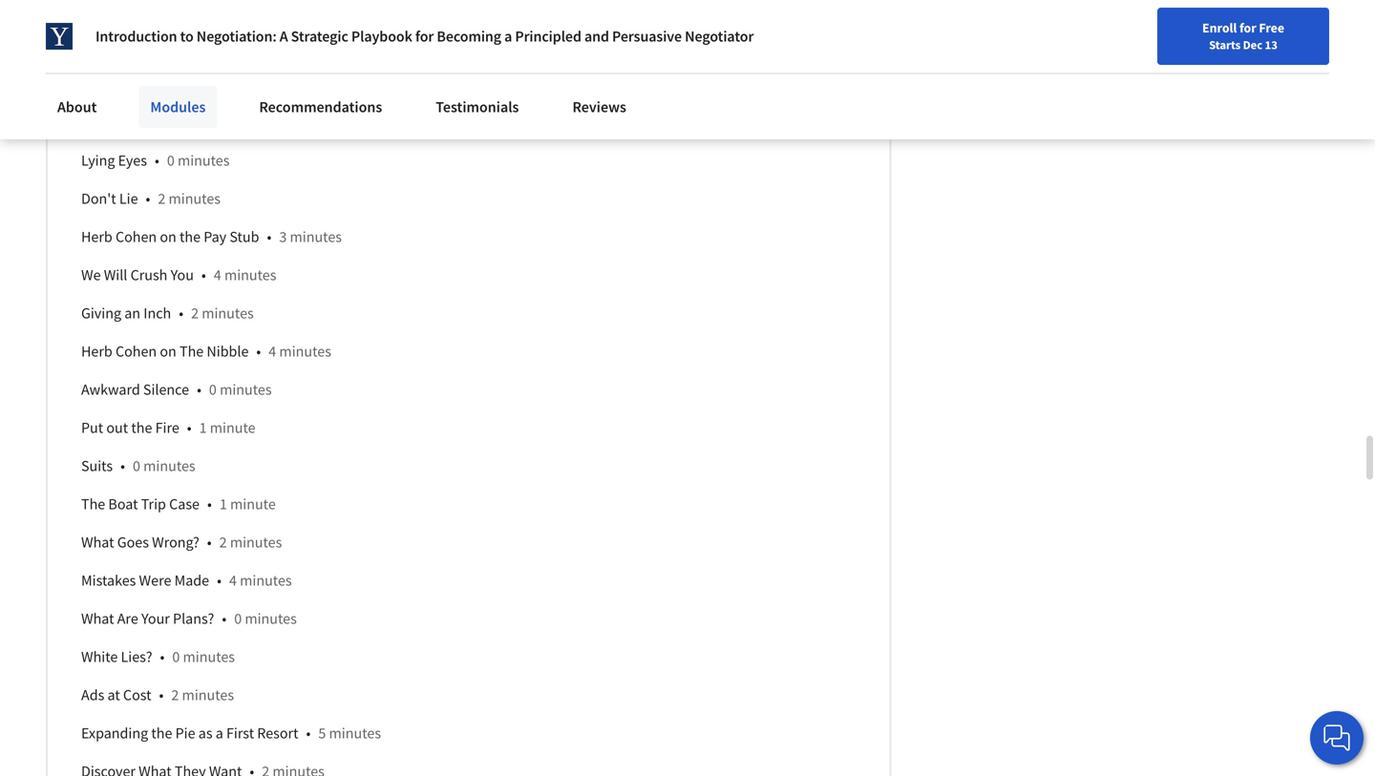 Task type: describe. For each thing, give the bounding box(es) containing it.
chat with us image
[[1322, 723, 1353, 754]]

• right the you
[[202, 266, 206, 285]]

are
[[117, 610, 138, 629]]

modules link
[[139, 86, 217, 128]]

• right the 'suits'
[[121, 457, 125, 476]]

minutes down nibble
[[220, 380, 272, 400]]

what for what goes wrong?
[[81, 533, 114, 552]]

herb cohen on the pay stub • 3 minutes
[[81, 228, 342, 247]]

about
[[57, 97, 97, 117]]

minutes right plans?
[[245, 610, 297, 629]]

what goes wrong? • 2 minutes
[[81, 533, 282, 552]]

suits
[[81, 457, 113, 476]]

of for out
[[108, 37, 121, 56]]

strategic
[[291, 27, 349, 46]]

minutes up nibble
[[202, 304, 254, 323]]

resort
[[257, 724, 299, 744]]

wrong?
[[152, 533, 200, 552]]

load
[[81, 113, 113, 132]]

on for the
[[160, 342, 177, 361]]

suits • 0 minutes
[[81, 457, 196, 476]]

lying
[[81, 151, 115, 170]]

• right made
[[217, 572, 222, 591]]

white lies? • 0 minutes
[[81, 648, 235, 667]]

for inside enroll for free starts dec 13
[[1240, 19, 1257, 36]]

stub
[[230, 228, 259, 247]]

starts
[[1210, 37, 1241, 53]]

eyes
[[118, 151, 147, 170]]

as
[[199, 724, 213, 744]]

case
[[169, 495, 200, 514]]

1 vertical spatial the
[[81, 495, 105, 514]]

13
[[1266, 37, 1278, 53]]

ads
[[81, 686, 104, 705]]

control
[[126, 75, 174, 94]]

don't lie • 2 minutes
[[81, 189, 221, 209]]

• right fire
[[187, 419, 192, 438]]

the boat trip case • 1 minute
[[81, 495, 276, 514]]

first
[[226, 724, 254, 744]]

2 vertical spatial the
[[151, 724, 172, 744]]

ads at cost • 2 minutes
[[81, 686, 234, 705]]

• right silence
[[197, 380, 202, 400]]

minutes right made
[[240, 572, 292, 591]]

your for of
[[124, 37, 152, 56]]

minutes left a
[[214, 37, 266, 56]]

lies?
[[121, 648, 152, 667]]

3
[[279, 228, 287, 247]]

expanding the pie as a first resort • 5 minutes
[[81, 724, 381, 744]]

minute for put out the fire • 1 minute
[[210, 419, 256, 438]]

inch
[[144, 304, 171, 323]]

losing
[[81, 75, 123, 94]]

2 horizontal spatial 4
[[269, 342, 276, 361]]

trip
[[141, 495, 166, 514]]

1 for put out the fire
[[199, 419, 207, 438]]

about link
[[46, 86, 108, 128]]

principled
[[515, 27, 582, 46]]

giving
[[81, 304, 121, 323]]

minute for the boat trip case • 1 minute
[[230, 495, 276, 514]]

testimonials
[[436, 97, 519, 117]]

out
[[106, 419, 128, 438]]

mistakes
[[81, 572, 136, 591]]

losing control • 7 minutes
[[81, 75, 257, 94]]

you
[[171, 266, 194, 285]]

1 horizontal spatial a
[[505, 27, 512, 46]]

made
[[174, 572, 209, 591]]

1 vertical spatial the
[[131, 419, 152, 438]]

load of bs • 0 minutes
[[81, 113, 231, 132]]

cohen for the
[[116, 342, 157, 361]]

minutes down plans?
[[183, 648, 235, 667]]

minutes right 3
[[290, 228, 342, 247]]

cohen for the
[[116, 228, 157, 247]]

reviews link
[[561, 86, 638, 128]]

• right eyes
[[155, 151, 159, 170]]

recommendations link
[[248, 86, 394, 128]]

tree
[[155, 37, 183, 56]]

free
[[1260, 19, 1285, 36]]

playbook
[[351, 27, 413, 46]]

put out the fire • 1 minute
[[81, 419, 256, 438]]

• right nibble
[[256, 342, 261, 361]]

• right cost
[[159, 686, 164, 705]]

becoming
[[437, 27, 502, 46]]

0 right bs
[[168, 113, 176, 132]]

boat
[[108, 495, 138, 514]]

dec
[[1244, 37, 1263, 53]]

minutes up mistakes were made • 4 minutes
[[230, 533, 282, 552]]

herb for herb cohen on the pay stub
[[81, 228, 113, 247]]

nibble
[[207, 342, 249, 361]]

• right bs
[[156, 113, 161, 132]]

0 right the 'suits'
[[133, 457, 140, 476]]

at
[[107, 686, 120, 705]]

minutes right nibble
[[279, 342, 331, 361]]

plans?
[[173, 610, 214, 629]]

and
[[585, 27, 610, 46]]

1 horizontal spatial 4
[[229, 572, 237, 591]]

cost
[[123, 686, 151, 705]]

• left 7
[[182, 75, 186, 94]]

introduction to negotiation: a strategic playbook for becoming a principled and persuasive negotiator
[[96, 27, 754, 46]]

pie
[[175, 724, 195, 744]]

2 right to
[[203, 37, 211, 56]]

what for what are your plans?
[[81, 610, 114, 629]]

awkward silence • 0 minutes
[[81, 380, 272, 400]]

• right case
[[207, 495, 212, 514]]

were
[[139, 572, 171, 591]]



Task type: locate. For each thing, give the bounding box(es) containing it.
for
[[1240, 19, 1257, 36], [416, 27, 434, 46]]

for right 'playbook'
[[416, 27, 434, 46]]

0 vertical spatial your
[[124, 37, 152, 56]]

0 right eyes
[[167, 151, 175, 170]]

• right lie
[[146, 189, 150, 209]]

the left pie
[[151, 724, 172, 744]]

will
[[104, 266, 127, 285]]

of
[[108, 37, 121, 56], [116, 113, 129, 132]]

4 right the you
[[214, 266, 221, 285]]

0 right plans?
[[234, 610, 242, 629]]

minutes down put out the fire • 1 minute
[[143, 457, 196, 476]]

the left the pay
[[180, 228, 201, 247]]

1 vertical spatial your
[[141, 610, 170, 629]]

2 vertical spatial 4
[[229, 572, 237, 591]]

minutes up herb cohen on the pay stub • 3 minutes at the left of the page
[[169, 189, 221, 209]]

we will crush you • 4 minutes
[[81, 266, 277, 285]]

expanding
[[81, 724, 148, 744]]

0 vertical spatial what
[[81, 533, 114, 552]]

goes
[[117, 533, 149, 552]]

to
[[180, 27, 194, 46]]

cohen down an
[[116, 342, 157, 361]]

4
[[214, 266, 221, 285], [269, 342, 276, 361], [229, 572, 237, 591]]

we
[[81, 266, 101, 285]]

a
[[280, 27, 288, 46]]

• left 5
[[306, 724, 311, 744]]

0 horizontal spatial 1
[[199, 419, 207, 438]]

put
[[81, 419, 103, 438]]

giving an inch • 2 minutes
[[81, 304, 254, 323]]

lie
[[119, 189, 138, 209]]

1 for the boat trip case
[[220, 495, 227, 514]]

0 vertical spatial minute
[[210, 419, 256, 438]]

of right out
[[108, 37, 121, 56]]

1 right fire
[[199, 419, 207, 438]]

reviews
[[573, 97, 627, 117]]

1 vertical spatial herb
[[81, 342, 113, 361]]

0 vertical spatial the
[[180, 228, 201, 247]]

don't
[[81, 189, 116, 209]]

modules
[[150, 97, 206, 117]]

what left the are
[[81, 610, 114, 629]]

7
[[194, 75, 201, 94]]

recommendations
[[259, 97, 382, 117]]

herb
[[81, 228, 113, 247], [81, 342, 113, 361]]

• left 3
[[267, 228, 272, 247]]

of left bs
[[116, 113, 129, 132]]

2 cohen from the top
[[116, 342, 157, 361]]

out of your tree • 2 minutes
[[81, 37, 266, 56]]

cohen
[[116, 228, 157, 247], [116, 342, 157, 361]]

0
[[168, 113, 176, 132], [167, 151, 175, 170], [209, 380, 217, 400], [133, 457, 140, 476], [234, 610, 242, 629], [172, 648, 180, 667]]

5
[[319, 724, 326, 744]]

mistakes were made • 4 minutes
[[81, 572, 292, 591]]

a right as
[[216, 724, 223, 744]]

minutes right 5
[[329, 724, 381, 744]]

1 horizontal spatial the
[[180, 342, 204, 361]]

bs
[[132, 113, 149, 132]]

minutes down stub
[[224, 266, 277, 285]]

on down "giving an inch • 2 minutes"
[[160, 342, 177, 361]]

your for are
[[141, 610, 170, 629]]

0 right lies?
[[172, 648, 180, 667]]

on for the
[[160, 228, 177, 247]]

minute
[[210, 419, 256, 438], [230, 495, 276, 514]]

lying eyes • 0 minutes
[[81, 151, 230, 170]]

1 vertical spatial on
[[160, 342, 177, 361]]

4 right made
[[229, 572, 237, 591]]

a
[[505, 27, 512, 46], [216, 724, 223, 744]]

2 on from the top
[[160, 342, 177, 361]]

1 right case
[[220, 495, 227, 514]]

the left boat
[[81, 495, 105, 514]]

0 vertical spatial 4
[[214, 266, 221, 285]]

negotiation:
[[197, 27, 277, 46]]

enroll
[[1203, 19, 1238, 36]]

show notifications image
[[1154, 24, 1177, 47]]

of for load
[[116, 113, 129, 132]]

coursera image
[[23, 16, 144, 46]]

your
[[124, 37, 152, 56], [141, 610, 170, 629]]

1 herb from the top
[[81, 228, 113, 247]]

the
[[180, 342, 204, 361], [81, 495, 105, 514]]

None search field
[[272, 12, 588, 50]]

your right the are
[[141, 610, 170, 629]]

0 vertical spatial herb
[[81, 228, 113, 247]]

1 on from the top
[[160, 228, 177, 247]]

herb for herb cohen on the nibble
[[81, 342, 113, 361]]

on up we will crush you • 4 minutes
[[160, 228, 177, 247]]

herb cohen on the nibble • 4 minutes
[[81, 342, 331, 361]]

cohen down lie
[[116, 228, 157, 247]]

• right wrong?
[[207, 533, 212, 552]]

0 vertical spatial 1
[[199, 419, 207, 438]]

0 vertical spatial of
[[108, 37, 121, 56]]

2 for wrong?
[[219, 533, 227, 552]]

herb down giving
[[81, 342, 113, 361]]

2 what from the top
[[81, 610, 114, 629]]

minute right case
[[230, 495, 276, 514]]

1 horizontal spatial 1
[[220, 495, 227, 514]]

2 for inch
[[191, 304, 199, 323]]

what
[[81, 533, 114, 552], [81, 610, 114, 629]]

what left goes
[[81, 533, 114, 552]]

1 vertical spatial 1
[[220, 495, 227, 514]]

2 right cost
[[171, 686, 179, 705]]

minutes
[[214, 37, 266, 56], [205, 75, 257, 94], [179, 113, 231, 132], [178, 151, 230, 170], [169, 189, 221, 209], [290, 228, 342, 247], [224, 266, 277, 285], [202, 304, 254, 323], [279, 342, 331, 361], [220, 380, 272, 400], [143, 457, 196, 476], [230, 533, 282, 552], [240, 572, 292, 591], [245, 610, 297, 629], [183, 648, 235, 667], [182, 686, 234, 705], [329, 724, 381, 744]]

0 vertical spatial cohen
[[116, 228, 157, 247]]

• right plans?
[[222, 610, 227, 629]]

0 horizontal spatial a
[[216, 724, 223, 744]]

0 horizontal spatial for
[[416, 27, 434, 46]]

1 what from the top
[[81, 533, 114, 552]]

introduction
[[96, 27, 177, 46]]

1 horizontal spatial for
[[1240, 19, 1257, 36]]

negotiator
[[685, 27, 754, 46]]

the
[[180, 228, 201, 247], [131, 419, 152, 438], [151, 724, 172, 744]]

herb down "don't"
[[81, 228, 113, 247]]

2 right wrong?
[[219, 533, 227, 552]]

enroll for free starts dec 13
[[1203, 19, 1285, 53]]

your left tree
[[124, 37, 152, 56]]

1 vertical spatial of
[[116, 113, 129, 132]]

1 vertical spatial cohen
[[116, 342, 157, 361]]

yale university image
[[46, 23, 73, 50]]

0 vertical spatial the
[[180, 342, 204, 361]]

0 horizontal spatial 4
[[214, 266, 221, 285]]

crush
[[131, 266, 168, 285]]

1 cohen from the top
[[116, 228, 157, 247]]

white
[[81, 648, 118, 667]]

0 vertical spatial a
[[505, 27, 512, 46]]

what are your plans? • 0 minutes
[[81, 610, 297, 629]]

an
[[124, 304, 141, 323]]

1 vertical spatial 4
[[269, 342, 276, 361]]

out
[[81, 37, 105, 56]]

minutes right 7
[[205, 75, 257, 94]]

on
[[160, 228, 177, 247], [160, 342, 177, 361]]

minutes down modules link
[[178, 151, 230, 170]]

fire
[[155, 419, 179, 438]]

0 vertical spatial on
[[160, 228, 177, 247]]

for up dec on the top of the page
[[1240, 19, 1257, 36]]

1 vertical spatial what
[[81, 610, 114, 629]]

0 down the herb cohen on the nibble • 4 minutes
[[209, 380, 217, 400]]

the left nibble
[[180, 342, 204, 361]]

menu item
[[1011, 19, 1134, 81]]

2
[[203, 37, 211, 56], [158, 189, 166, 209], [191, 304, 199, 323], [219, 533, 227, 552], [171, 686, 179, 705]]

0 horizontal spatial the
[[81, 495, 105, 514]]

persuasive
[[612, 27, 682, 46]]

minutes down 7
[[179, 113, 231, 132]]

2 herb from the top
[[81, 342, 113, 361]]

• right inch
[[179, 304, 184, 323]]

a right becoming
[[505, 27, 512, 46]]

• right lies?
[[160, 648, 165, 667]]

minutes up as
[[182, 686, 234, 705]]

4 right nibble
[[269, 342, 276, 361]]

• right tree
[[191, 37, 195, 56]]

pay
[[204, 228, 227, 247]]

2 for cost
[[171, 686, 179, 705]]

2 right inch
[[191, 304, 199, 323]]

silence
[[143, 380, 189, 400]]

1 vertical spatial minute
[[230, 495, 276, 514]]

minute right fire
[[210, 419, 256, 438]]

awkward
[[81, 380, 140, 400]]

•
[[191, 37, 195, 56], [182, 75, 186, 94], [156, 113, 161, 132], [155, 151, 159, 170], [146, 189, 150, 209], [267, 228, 272, 247], [202, 266, 206, 285], [179, 304, 184, 323], [256, 342, 261, 361], [197, 380, 202, 400], [187, 419, 192, 438], [121, 457, 125, 476], [207, 495, 212, 514], [207, 533, 212, 552], [217, 572, 222, 591], [222, 610, 227, 629], [160, 648, 165, 667], [159, 686, 164, 705], [306, 724, 311, 744]]

2 right lie
[[158, 189, 166, 209]]

the right out at the bottom left
[[131, 419, 152, 438]]

testimonials link
[[424, 86, 531, 128]]

1 vertical spatial a
[[216, 724, 223, 744]]



Task type: vqa. For each thing, say whether or not it's contained in the screenshot.
the Module inside the Course Assignment Module 5 • 2 hours to complete
no



